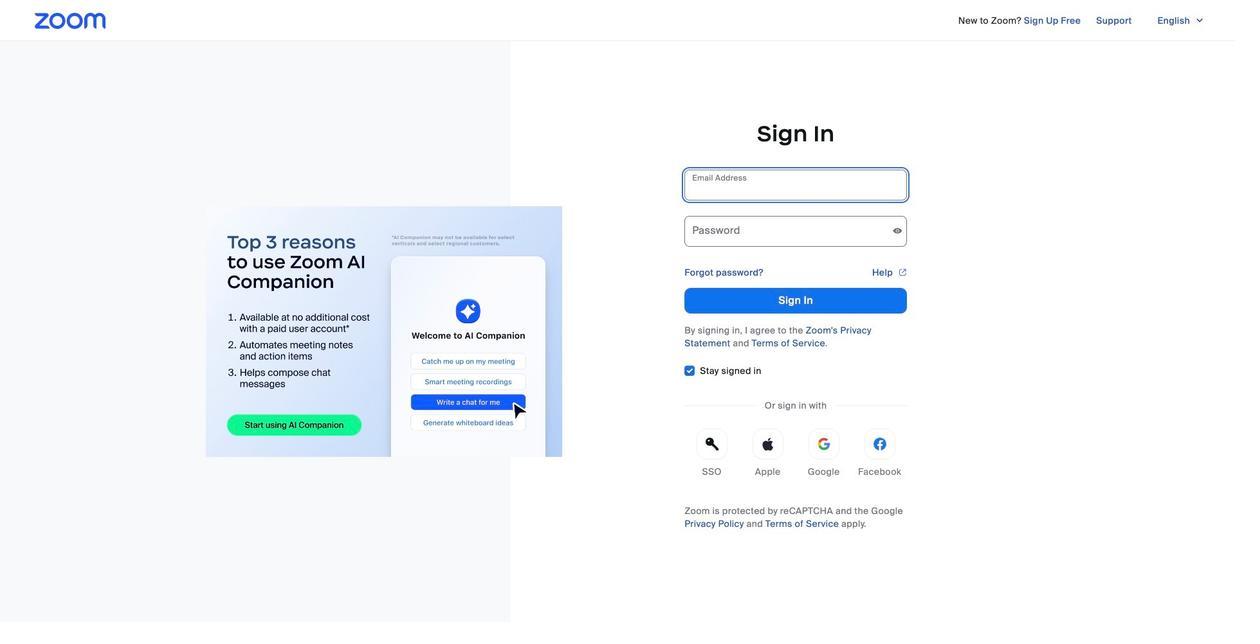 Task type: describe. For each thing, give the bounding box(es) containing it.
Password password field
[[685, 216, 907, 247]]

start using zoom ai companion image
[[206, 207, 563, 458]]

Email Address email field
[[685, 170, 907, 200]]



Task type: locate. For each thing, give the bounding box(es) containing it.
down image
[[1196, 14, 1205, 27]]

sign in with apple image
[[762, 438, 775, 451]]

zoom logo image
[[35, 13, 106, 29]]

window new image
[[898, 266, 907, 279]]



Task type: vqa. For each thing, say whether or not it's contained in the screenshot.
Zoom Logo
yes



